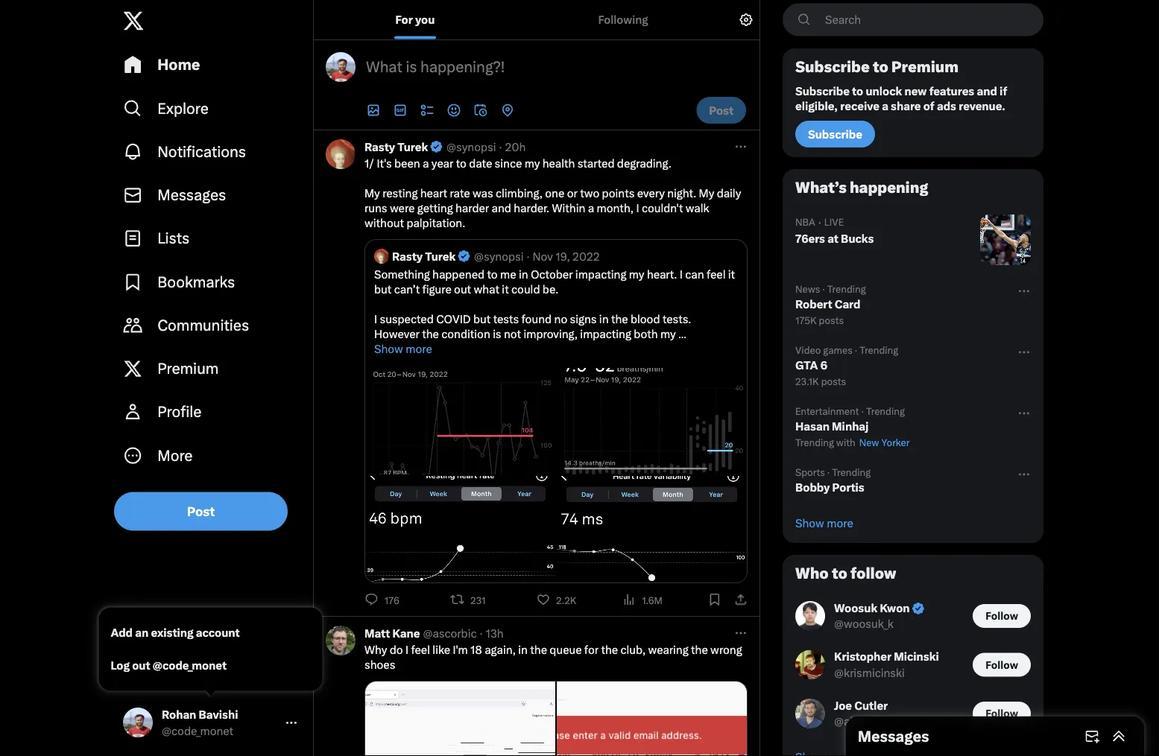 Task type: locate. For each thing, give the bounding box(es) containing it.
posts down card
[[819, 315, 844, 326]]

2 vertical spatial verified account image
[[912, 602, 926, 616]]

communities link
[[114, 304, 307, 347]]

· inside nba · live 76ers at bucks
[[819, 216, 822, 229]]

trending inside news · trending robert card 175k posts
[[828, 283, 866, 295]]

@code_monet down add an existing account
[[153, 660, 227, 673]]

1 vertical spatial post
[[187, 504, 215, 519]]

0 vertical spatial out
[[454, 283, 471, 296]]

verified account image for rasty turek link at the left of the page
[[430, 140, 444, 154]]

verified account image up year
[[430, 140, 444, 154]]

month,
[[597, 201, 634, 215]]

be.
[[543, 283, 559, 296]]

nov
[[533, 250, 553, 263]]

trending right games
[[860, 345, 899, 356]]

6
[[821, 359, 828, 372]]

feel left like
[[411, 644, 430, 657]]

1 horizontal spatial post
[[709, 104, 734, 117]]

verified account image right kwon
[[912, 602, 926, 616]]

1.6m link
[[622, 593, 669, 608]]

follow button for kristopher micinski @krismicinski
[[973, 653, 1031, 677]]

0 horizontal spatial and
[[443, 342, 463, 356]]

resting
[[383, 186, 418, 200]]

1 vertical spatial it
[[502, 283, 509, 296]]

· inside entertainment · trending hasan minhaj trending with new yorker
[[862, 406, 864, 417]]

a down two
[[588, 201, 594, 215]]

my up the runs
[[365, 186, 380, 200]]

trending for card
[[828, 283, 866, 295]]

micinski
[[894, 651, 940, 664]]

out down happened on the top of the page
[[454, 283, 471, 296]]

nba
[[796, 216, 816, 228]]

0 vertical spatial follow button
[[973, 605, 1031, 628]]

· up minhaj
[[862, 406, 864, 417]]

1 horizontal spatial out
[[454, 283, 471, 296]]

2.2k
[[556, 595, 577, 607]]

sports · trending bobby portis
[[796, 467, 871, 494]]

but
[[374, 283, 392, 296], [474, 312, 491, 326]]

0 vertical spatial verified account image
[[430, 140, 444, 154]]

0 horizontal spatial but
[[374, 283, 392, 296]]

rasty for middle verified account image
[[392, 250, 423, 263]]

matt
[[365, 627, 390, 641]]

trending up card
[[828, 283, 866, 295]]

23.1k
[[796, 376, 819, 387]]

is up sleep.
[[493, 327, 501, 341]]

rasty up it's at the left top of page
[[365, 140, 395, 154]]

· inside sports · trending bobby portis
[[828, 467, 830, 478]]

post link
[[114, 493, 288, 531]]

subscribe to premium section
[[784, 49, 1043, 157]]

2 follow from the top
[[986, 659, 1019, 672]]

post
[[709, 104, 734, 117], [187, 504, 215, 519]]

posts inside news · trending robert card 175k posts
[[819, 315, 844, 326]]

1 vertical spatial subscribe
[[796, 84, 850, 98]]

0 vertical spatial in
[[519, 268, 528, 281]]

76ers
[[796, 232, 825, 245]]

to inside subscribe to unlock new features and if eligible, receive a share of ads revenue.
[[852, 84, 864, 98]]

show more down however
[[374, 342, 432, 356]]

· left 13h link
[[480, 627, 483, 641]]

a down unlock
[[882, 99, 889, 113]]

share
[[891, 99, 921, 113]]

1 horizontal spatial show
[[796, 517, 825, 530]]

0 vertical spatial show more
[[374, 342, 432, 356]]

1 horizontal spatial more
[[827, 517, 854, 530]]

0 vertical spatial impacting
[[576, 268, 627, 281]]

0 vertical spatial follow
[[986, 610, 1019, 623]]

portis
[[833, 481, 865, 494]]

october
[[531, 268, 573, 281]]

verified account image inside woosuk kwon link
[[912, 602, 926, 616]]

trending inside the video games · trending gta 6 23.1k posts
[[860, 345, 899, 356]]

verified account image
[[430, 140, 444, 154], [457, 250, 471, 264], [912, 602, 926, 616]]

gta
[[796, 359, 818, 372]]

live
[[825, 216, 844, 228]]

home timeline element
[[314, 0, 760, 757]]

who to follow section
[[784, 556, 1043, 757]]

rasty turek up something on the left of page
[[392, 250, 456, 263]]

1 vertical spatial premium
[[158, 360, 219, 378]]

show more down bobby
[[796, 517, 854, 530]]

in up could
[[519, 268, 528, 281]]

follow button
[[973, 605, 1031, 628], [973, 653, 1031, 677], [973, 702, 1031, 726]]

trending for minhaj
[[866, 406, 905, 417]]

new yorker link
[[858, 437, 910, 449]]

premium up profile
[[158, 360, 219, 378]]

to right year
[[456, 157, 467, 170]]

1 horizontal spatial is
[[493, 327, 501, 341]]

impacting down signs
[[580, 327, 632, 341]]

out
[[454, 283, 471, 296], [132, 660, 150, 673]]

add
[[111, 627, 133, 640]]

harder.
[[514, 201, 550, 215]]

Search search field
[[783, 3, 1044, 36]]

covid
[[436, 312, 471, 326]]

games
[[824, 345, 853, 356]]

the
[[611, 312, 628, 326], [422, 327, 439, 341], [530, 644, 547, 657], [601, 644, 618, 657], [691, 644, 708, 657]]

were
[[390, 201, 415, 215]]

who
[[796, 565, 829, 583]]

a left year
[[423, 157, 429, 170]]

176 replies, 231 reposts, 2267 likes, 1160 bookmarks, 1639756 views group
[[365, 593, 748, 608]]

hasan
[[796, 420, 830, 433]]

0 horizontal spatial is
[[406, 58, 417, 76]]

posts down 6
[[821, 376, 847, 387]]

the left wrong
[[691, 644, 708, 657]]

subscribe to unlock new features and if eligible, receive a share of ads revenue.
[[796, 84, 1010, 113]]

trending inside sports · trending bobby portis
[[832, 467, 871, 478]]

· right news
[[823, 283, 825, 295]]

0 horizontal spatial show
[[374, 342, 403, 356]]

show down however
[[374, 342, 403, 356]]

1 vertical spatial feel
[[411, 644, 430, 657]]

1 horizontal spatial feel
[[707, 268, 726, 281]]

matt kane link
[[365, 626, 420, 641]]

2 horizontal spatial and
[[977, 84, 998, 98]]

verified account image inside rasty turek link
[[430, 140, 444, 154]]

harder
[[456, 201, 489, 215]]

to up unlock
[[873, 58, 889, 76]]

0 vertical spatial @code_monet
[[153, 660, 227, 673]]

0 vertical spatial rasty
[[365, 140, 395, 154]]

entertainment
[[796, 406, 859, 417]]

and
[[977, 84, 998, 98], [492, 201, 511, 215], [443, 342, 463, 356]]

0 vertical spatial is
[[406, 58, 417, 76]]

happening?!
[[421, 58, 505, 76]]

1 horizontal spatial show more
[[796, 517, 854, 530]]

premium inside premium link
[[158, 360, 219, 378]]

and inside "1/ it's been a year to date since my health started degrading. my resting heart rate was climbing, one or two points every night. my daily runs were getting harder and harder. within a month, i couldn't walk without palpitation."
[[492, 201, 511, 215]]

2 follow button from the top
[[973, 653, 1031, 677]]

the down covid
[[422, 327, 439, 341]]

0 vertical spatial a
[[882, 99, 889, 113]]

post inside the "post" link
[[187, 504, 215, 519]]

yorker
[[882, 437, 910, 449]]

messages down joe cutler link
[[858, 728, 930, 746]]

1 horizontal spatial premium
[[892, 58, 959, 76]]

0 vertical spatial and
[[977, 84, 998, 98]]

1 vertical spatial and
[[492, 201, 511, 215]]

the left queue
[[530, 644, 547, 657]]

no
[[554, 312, 568, 326]]

0 vertical spatial feel
[[707, 268, 726, 281]]

video games · trending gta 6 23.1k posts
[[796, 345, 899, 387]]

subscribe inside subscribe to unlock new features and if eligible, receive a share of ads revenue.
[[796, 84, 850, 98]]

my inside "1/ it's been a year to date since my health started degrading. my resting heart rate was climbing, one or two points every night. my daily runs were getting harder and harder. within a month, i couldn't walk without palpitation."
[[525, 157, 540, 170]]

1 vertical spatial rasty
[[392, 250, 423, 263]]

to inside "something happened to me in october impacting my heart. i can feel it but can't figure out what it could be. i suspected covid but tests found no signs in the blood tests. however the condition is not improving, impacting both my performance and my sleep."
[[487, 268, 498, 281]]

tab list
[[314, 0, 730, 40]]

0 vertical spatial it
[[728, 268, 735, 281]]

2 vertical spatial a
[[588, 201, 594, 215]]

post inside post button
[[709, 104, 734, 117]]

1 horizontal spatial but
[[474, 312, 491, 326]]

it
[[728, 268, 735, 281], [502, 283, 509, 296]]

1 horizontal spatial a
[[588, 201, 594, 215]]

1 vertical spatial a
[[423, 157, 429, 170]]

to left me
[[487, 268, 498, 281]]

0 vertical spatial @synopsi
[[447, 140, 496, 154]]

1/
[[365, 157, 374, 170]]

show more inside home timeline element
[[374, 342, 432, 356]]

impacting down 2022
[[576, 268, 627, 281]]

1 vertical spatial verified account image
[[457, 250, 471, 264]]

home link
[[114, 43, 307, 87]]

0 horizontal spatial premium
[[158, 360, 219, 378]]

13h link
[[486, 626, 504, 641]]

eligible,
[[796, 99, 838, 113]]

but up condition
[[474, 312, 491, 326]]

my up walk
[[699, 186, 715, 200]]

follow for kristopher micinski @krismicinski
[[986, 659, 1019, 672]]

0 horizontal spatial messages
[[158, 186, 226, 204]]

1 vertical spatial posts
[[821, 376, 847, 387]]

profile
[[158, 404, 202, 421]]

0 vertical spatial show
[[374, 342, 403, 356]]

13h
[[486, 627, 504, 641]]

0 horizontal spatial it
[[502, 283, 509, 296]]

it right can
[[728, 268, 735, 281]]

my left heart.
[[629, 268, 645, 281]]

1 vertical spatial @code_monet
[[162, 725, 233, 738]]

in right signs
[[599, 312, 609, 326]]

2 vertical spatial and
[[443, 342, 463, 356]]

3 follow from the top
[[986, 708, 1019, 721]]

could
[[512, 283, 540, 296]]

my
[[525, 157, 540, 170], [629, 268, 645, 281], [661, 327, 676, 341], [465, 342, 481, 356]]

verified account image up happened on the top of the page
[[457, 250, 471, 264]]

1 vertical spatial out
[[132, 660, 150, 673]]

follow
[[986, 610, 1019, 623], [986, 659, 1019, 672], [986, 708, 1019, 721]]

rohan
[[162, 709, 196, 722]]

profile link
[[114, 391, 307, 434]]

more down however
[[406, 342, 432, 356]]

· left 20h link
[[499, 140, 502, 154]]

tab list containing for you
[[314, 0, 730, 40]]

0 vertical spatial premium
[[892, 58, 959, 76]]

premium up new
[[892, 58, 959, 76]]

trending up portis
[[832, 467, 871, 478]]

turek up been
[[398, 140, 428, 154]]

and up revenue.
[[977, 84, 998, 98]]

@synopsi up me
[[474, 250, 524, 263]]

1 follow from the top
[[986, 610, 1019, 623]]

0 vertical spatial posts
[[819, 315, 844, 326]]

following
[[598, 13, 648, 26]]

@code_monet down rohan
[[162, 725, 233, 738]]

@code_monet inside rohan bavishi @code_monet
[[162, 725, 233, 738]]

0 vertical spatial messages
[[158, 186, 226, 204]]

however
[[374, 327, 420, 341]]

out right log
[[132, 660, 150, 673]]

0 horizontal spatial a
[[423, 157, 429, 170]]

it down me
[[502, 283, 509, 296]]

@code_monet for bavishi
[[162, 725, 233, 738]]

posts inside the video games · trending gta 6 23.1k posts
[[821, 376, 847, 387]]

is right what
[[406, 58, 417, 76]]

primary navigation
[[114, 43, 307, 478]]

1 vertical spatial show
[[796, 517, 825, 530]]

to right the 'who'
[[832, 565, 848, 583]]

2 horizontal spatial verified account image
[[912, 602, 926, 616]]

in right again,
[[518, 644, 528, 657]]

rasty turek up been
[[365, 140, 428, 154]]

0 horizontal spatial verified account image
[[430, 140, 444, 154]]

1 vertical spatial follow button
[[973, 653, 1031, 677]]

0 horizontal spatial more
[[406, 342, 432, 356]]

matt kane @ascorbic · 13h why do i feel like i'm 18 again, in the queue for the club, wearing the wrong shoes
[[365, 627, 745, 672]]

1 horizontal spatial and
[[492, 201, 511, 215]]

more down portis
[[827, 517, 854, 530]]

to up receive
[[852, 84, 864, 98]]

messages down notifications
[[158, 186, 226, 204]]

degrading.
[[617, 157, 672, 170]]

1 vertical spatial follow
[[986, 659, 1019, 672]]

@synopsi
[[447, 140, 496, 154], [474, 250, 524, 263]]

1 vertical spatial in
[[599, 312, 609, 326]]

joe
[[834, 700, 852, 713]]

0 vertical spatial post
[[709, 104, 734, 117]]

1.6m
[[642, 595, 663, 607]]

bucks
[[841, 232, 874, 245]]

for
[[396, 13, 413, 26]]

0 horizontal spatial post
[[187, 504, 215, 519]]

video
[[796, 345, 821, 356]]

0 vertical spatial more
[[406, 342, 432, 356]]

· for nba · live 76ers at bucks
[[819, 216, 822, 229]]

is inside "something happened to me in october impacting my heart. i can feel it but can't figure out what it could be. i suspected covid but tests found no signs in the blood tests. however the condition is not improving, impacting both my performance and my sleep."
[[493, 327, 501, 341]]

· right games
[[855, 345, 858, 356]]

2 vertical spatial follow
[[986, 708, 1019, 721]]

feel inside "something happened to me in october impacting my heart. i can feel it but can't figure out what it could be. i suspected covid but tests found no signs in the blood tests. however the condition is not improving, impacting both my performance and my sleep."
[[707, 268, 726, 281]]

rate
[[450, 186, 470, 200]]

· inside news · trending robert card 175k posts
[[823, 283, 825, 295]]

what is happening?!
[[366, 58, 505, 76]]

1 horizontal spatial it
[[728, 268, 735, 281]]

unlock
[[866, 84, 902, 98]]

0 vertical spatial subscribe
[[796, 58, 870, 76]]

joe cutler link
[[834, 699, 916, 715]]

verified account image for woosuk kwon link
[[912, 602, 926, 616]]

impacting
[[576, 268, 627, 281], [580, 327, 632, 341]]

1 vertical spatial @synopsi
[[474, 250, 524, 263]]

0 horizontal spatial my
[[365, 186, 380, 200]]

i right do
[[406, 644, 409, 657]]

0 horizontal spatial feel
[[411, 644, 430, 657]]

1 vertical spatial messages
[[858, 728, 930, 746]]

trending up new yorker link
[[866, 406, 905, 417]]

notifications
[[158, 143, 246, 161]]

was
[[473, 186, 493, 200]]

rasty for verified account image in rasty turek link
[[365, 140, 395, 154]]

my down 20h
[[525, 157, 540, 170]]

2 vertical spatial follow button
[[973, 702, 1031, 726]]

2022
[[573, 250, 600, 263]]

rasty up something on the left of page
[[392, 250, 423, 263]]

i down every
[[636, 201, 639, 215]]

and down the climbing,
[[492, 201, 511, 215]]

2 vertical spatial in
[[518, 644, 528, 657]]

and down condition
[[443, 342, 463, 356]]

show down bobby
[[796, 517, 825, 530]]

more
[[406, 342, 432, 356], [827, 517, 854, 530]]

· for @synopsi · nov 19, 2022
[[527, 250, 530, 263]]

0 horizontal spatial show more
[[374, 342, 432, 356]]

@synopsi link
[[447, 139, 496, 154]]

trending for portis
[[832, 467, 871, 478]]

1 vertical spatial but
[[474, 312, 491, 326]]

my
[[365, 186, 380, 200], [699, 186, 715, 200]]

night.
[[668, 186, 697, 200]]

feel right can
[[707, 268, 726, 281]]

1 vertical spatial is
[[493, 327, 501, 341]]

· left live
[[819, 216, 822, 229]]

feel inside matt kane @ascorbic · 13h why do i feel like i'm 18 again, in the queue for the club, wearing the wrong shoes
[[411, 644, 430, 657]]

turek up happened on the top of the page
[[425, 250, 456, 263]]

club,
[[621, 644, 646, 657]]

· right sports
[[828, 467, 830, 478]]

i up however
[[374, 312, 377, 326]]

daily
[[717, 186, 741, 200]]

i inside matt kane @ascorbic · 13h why do i feel like i'm 18 again, in the queue for the club, wearing the wrong shoes
[[406, 644, 409, 657]]

but left can't
[[374, 283, 392, 296]]

tab list inside home timeline element
[[314, 0, 730, 40]]

a inside subscribe to unlock new features and if eligible, receive a share of ads revenue.
[[882, 99, 889, 113]]

1 horizontal spatial my
[[699, 186, 715, 200]]

subscribe for subscribe to unlock new features and if eligible, receive a share of ads revenue.
[[796, 84, 850, 98]]

posts
[[819, 315, 844, 326], [821, 376, 847, 387]]

@synopsi up the date
[[447, 140, 496, 154]]

3 follow button from the top
[[973, 702, 1031, 726]]

something happened to me in october impacting my heart. i can feel it but can't figure out what it could be. i suspected covid but tests found no signs in the blood tests. however the condition is not improving, impacting both my performance and my sleep.
[[374, 268, 738, 356]]

1 my from the left
[[365, 186, 380, 200]]

2 my from the left
[[699, 186, 715, 200]]

· left nov
[[527, 250, 530, 263]]

follow for joe cutler @alpha_convert
[[986, 708, 1019, 721]]

2 horizontal spatial a
[[882, 99, 889, 113]]



Task type: describe. For each thing, give the bounding box(es) containing it.
· inside the video games · trending gta 6 23.1k posts
[[855, 345, 858, 356]]

@krismicinski
[[834, 667, 905, 680]]

cutler
[[855, 700, 888, 713]]

performance
[[374, 342, 440, 356]]

log out @code_monet
[[111, 660, 227, 673]]

wrong
[[711, 644, 742, 657]]

premium inside subscribe to premium section
[[892, 58, 959, 76]]

existing
[[151, 627, 194, 640]]

messages inside primary navigation
[[158, 186, 226, 204]]

@code_monet for out
[[153, 660, 227, 673]]

show more link
[[784, 504, 1043, 543]]

Post text text field
[[367, 57, 746, 78]]

why
[[365, 644, 387, 657]]

log out @code_monet link
[[99, 650, 323, 683]]

1 vertical spatial more
[[827, 517, 854, 530]]

1 follow button from the top
[[973, 605, 1031, 628]]

wearing
[[648, 644, 689, 657]]

1 horizontal spatial verified account image
[[457, 250, 471, 264]]

@synopsi · nov 19, 2022
[[474, 250, 600, 263]]

condition
[[442, 327, 491, 341]]

blood
[[631, 312, 660, 326]]

and inside "something happened to me in october impacting my heart. i can feel it but can't figure out what it could be. i suspected covid but tests found no signs in the blood tests. however the condition is not improving, impacting both my performance and my sleep."
[[443, 342, 463, 356]]

what's happening
[[796, 179, 929, 197]]

trending down the hasan at right bottom
[[796, 437, 834, 449]]

runs
[[365, 201, 387, 215]]

subscribe for subscribe to premium
[[796, 58, 870, 76]]

notifications link
[[114, 130, 307, 174]]

kwon
[[880, 602, 910, 615]]

lists link
[[114, 217, 307, 260]]

the right for at bottom right
[[601, 644, 618, 657]]

175k
[[796, 315, 817, 326]]

1 vertical spatial turek
[[425, 250, 456, 263]]

tests.
[[663, 312, 692, 326]]

minhaj
[[832, 420, 869, 433]]

happened
[[433, 268, 485, 281]]

without
[[365, 216, 404, 230]]

· inside matt kane @ascorbic · 13h why do i feel like i'm 18 again, in the queue for the club, wearing the wrong shoes
[[480, 627, 483, 641]]

· for entertainment · trending hasan minhaj trending with new yorker
[[862, 406, 864, 417]]

my down tests.
[[661, 327, 676, 341]]

tests
[[493, 312, 519, 326]]

0 horizontal spatial out
[[132, 660, 150, 673]]

post for post button
[[709, 104, 734, 117]]

to for subscribe to unlock new features and if eligible, receive a share of ads revenue.
[[852, 84, 864, 98]]

palpitation.
[[407, 216, 466, 230]]

messages link
[[114, 174, 307, 217]]

communities
[[158, 317, 249, 335]]

happening
[[850, 179, 929, 197]]

follow button for joe cutler @alpha_convert
[[973, 702, 1031, 726]]

1 vertical spatial impacting
[[580, 327, 632, 341]]

subscribe to premium
[[796, 58, 959, 76]]

entertainment · trending hasan minhaj trending with new yorker
[[796, 406, 910, 449]]

@synopsi · 20h
[[447, 140, 526, 154]]

1 vertical spatial show more
[[796, 517, 854, 530]]

since
[[495, 157, 522, 170]]

climbing,
[[496, 186, 543, 200]]

bookmarks
[[158, 273, 235, 291]]

· for news · trending robert card 175k posts
[[823, 283, 825, 295]]

news
[[796, 283, 821, 295]]

19,
[[556, 250, 570, 263]]

started
[[578, 157, 615, 170]]

woosuk
[[834, 602, 878, 615]]

couldn't
[[642, 201, 683, 215]]

new
[[860, 437, 880, 449]]

been
[[394, 157, 420, 170]]

figure
[[422, 283, 452, 296]]

bavishi
[[199, 709, 238, 722]]

i left can
[[680, 268, 683, 281]]

what
[[366, 58, 403, 76]]

you
[[415, 13, 435, 26]]

to inside "1/ it's been a year to date since my health started degrading. my resting heart rate was climbing, one or two points every night. my daily runs were getting harder and harder. within a month, i couldn't walk without palpitation."
[[456, 157, 467, 170]]

0 vertical spatial turek
[[398, 140, 428, 154]]

follow
[[851, 565, 897, 583]]

premium link
[[114, 347, 307, 391]]

for you link
[[314, 0, 517, 40]]

show inside home timeline element
[[374, 342, 403, 356]]

out inside "something happened to me in october impacting my heart. i can feel it but can't figure out what it could be. i suspected covid but tests found no signs in the blood tests. however the condition is not improving, impacting both my performance and my sleep."
[[454, 283, 471, 296]]

0 vertical spatial rasty turek
[[365, 140, 428, 154]]

what's
[[796, 179, 847, 197]]

not
[[504, 327, 521, 341]]

2 vertical spatial subscribe
[[808, 128, 863, 141]]

at
[[828, 232, 839, 245]]

1/ it's been a year to date since my health started degrading. my resting heart rate was climbing, one or two points every night. my daily runs were getting harder and harder. within a month, i couldn't walk without palpitation.
[[365, 157, 744, 230]]

walk
[[686, 201, 710, 215]]

1 vertical spatial rasty turek
[[392, 250, 456, 263]]

for you
[[396, 13, 435, 26]]

post button
[[697, 97, 746, 124]]

2.2k button
[[536, 593, 583, 608]]

20h
[[505, 140, 526, 154]]

found
[[522, 312, 552, 326]]

@alpha_convert link
[[834, 715, 916, 730]]

sports
[[796, 467, 825, 478]]

in inside matt kane @ascorbic · 13h why do i feel like i'm 18 again, in the queue for the club, wearing the wrong shoes
[[518, 644, 528, 657]]

the left blood
[[611, 312, 628, 326]]

· for @synopsi · 20h
[[499, 140, 502, 154]]

one
[[545, 186, 565, 200]]

card
[[835, 298, 861, 311]]

@synopsi for @synopsi · 20h
[[447, 140, 496, 154]]

1 horizontal spatial messages
[[858, 728, 930, 746]]

@synopsi for @synopsi · nov 19, 2022
[[474, 250, 524, 263]]

Search query text field
[[817, 4, 1043, 35]]

kristopher micinski link
[[834, 650, 940, 666]]

· for sports · trending bobby portis
[[828, 467, 830, 478]]

account
[[196, 627, 240, 640]]

and inside subscribe to unlock new features and if eligible, receive a share of ads revenue.
[[977, 84, 998, 98]]

year
[[432, 157, 454, 170]]

@ascorbic link
[[423, 626, 477, 641]]

it's
[[377, 157, 392, 170]]

post for the "post" link
[[187, 504, 215, 519]]

my down condition
[[465, 342, 481, 356]]

@ascorbic
[[423, 627, 477, 641]]

woosuk kwon
[[834, 602, 910, 615]]

bookmarks link
[[114, 260, 307, 304]]

kristopher
[[834, 651, 892, 664]]

to for who to follow
[[832, 565, 848, 583]]

new
[[905, 84, 927, 98]]

i inside "1/ it's been a year to date since my health started degrading. my resting heart rate was climbing, one or two points every night. my daily runs were getting harder and harder. within a month, i couldn't walk without palpitation."
[[636, 201, 639, 215]]

following link
[[517, 0, 730, 40]]

explore
[[158, 99, 209, 117]]

health
[[543, 157, 575, 170]]

explore link
[[114, 87, 307, 130]]

ads
[[937, 99, 957, 113]]

to for subscribe to premium
[[873, 58, 889, 76]]

more inside home timeline element
[[406, 342, 432, 356]]

0 vertical spatial but
[[374, 283, 392, 296]]



Task type: vqa. For each thing, say whether or not it's contained in the screenshot.
in inside "Matt Kane @ascorbic · 13h Why do I feel like I'm 18 again, in the queue for the club, wearing the wrong shoes"
yes



